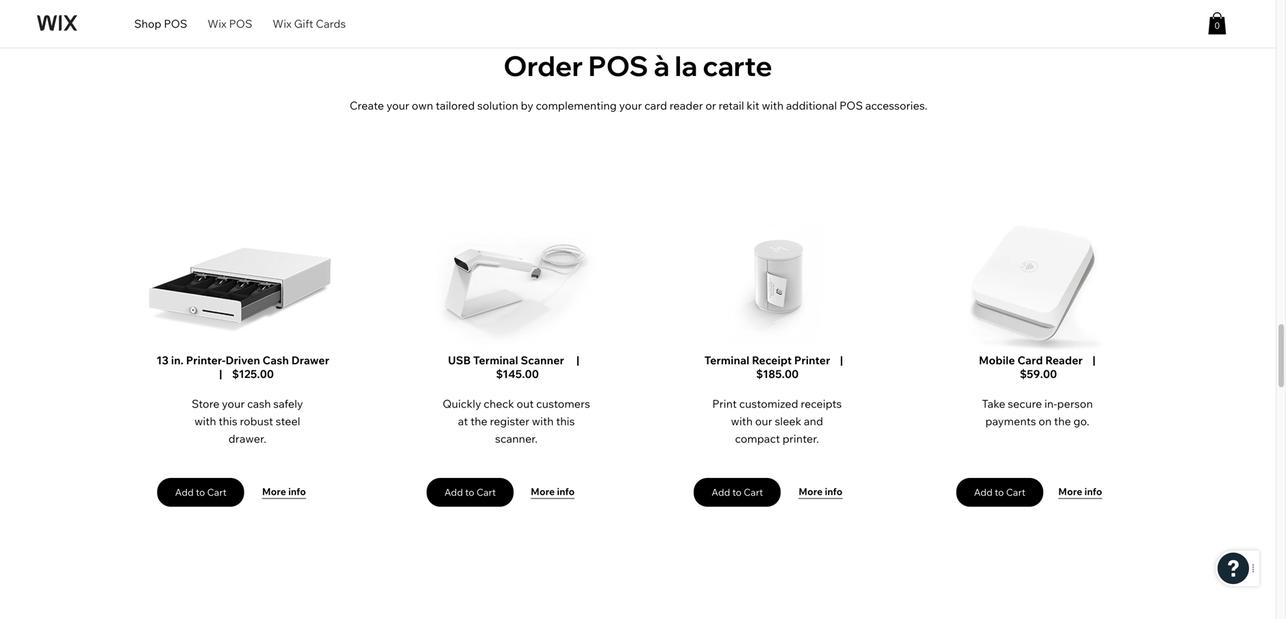 Task type: describe. For each thing, give the bounding box(es) containing it.
order pos à la carte
[[504, 48, 773, 83]]

cart for this
[[477, 486, 496, 498]]

tailored
[[436, 99, 475, 112]]

wix pos link
[[197, 14, 262, 34]]

to for take secure in-person payments on the go.
[[995, 486, 1005, 498]]

drawer
[[292, 354, 329, 367]]

kit
[[747, 99, 760, 112]]

this inside store your cash safely with this robust steel drawer.
[[219, 415, 237, 428]]

retail
[[719, 99, 745, 112]]

print
[[713, 397, 737, 411]]

to for quickly check out customers at the register with this scanner.
[[465, 486, 475, 498]]

add to cart for print customized receipts with our sleek and compact printer.
[[712, 486, 764, 498]]

go.
[[1074, 415, 1090, 428]]

out
[[517, 397, 534, 411]]

more for drawer.
[[262, 486, 286, 498]]

own
[[412, 99, 433, 112]]

mobile
[[979, 354, 1016, 367]]

create your own tailored solution by complementing your card reader or retail kit with additional pos accessories.
[[350, 99, 928, 112]]

info for this
[[557, 486, 575, 498]]

|
[[1093, 354, 1096, 367]]

pos for wix
[[229, 17, 252, 30]]

check
[[484, 397, 514, 411]]

add to cart button for take secure in-person payments on the go.
[[957, 478, 1044, 507]]

at
[[458, 415, 468, 428]]

info for drawer.
[[288, 486, 306, 498]]

$59.00
[[1020, 367, 1058, 381]]

printer
[[795, 354, 831, 367]]

carte
[[703, 48, 773, 83]]

add to cart for take secure in-person payments on the go.
[[975, 486, 1026, 498]]

shop
[[134, 17, 161, 30]]

in-
[[1045, 397, 1058, 411]]

4 cart from the left
[[1007, 486, 1026, 498]]

terminal receipt printer    | $185.00
[[705, 354, 851, 381]]

la
[[675, 48, 698, 83]]

pos for shop
[[164, 17, 187, 30]]

receipts
[[801, 397, 842, 411]]

wix pos receipt printer. image
[[650, 172, 904, 569]]

your for order pos à la carte
[[387, 99, 410, 112]]

in.
[[171, 354, 184, 367]]

with inside store your cash safely with this robust steel drawer.
[[195, 415, 216, 428]]

shop pos
[[134, 17, 187, 30]]

on
[[1039, 415, 1052, 428]]

more info link for this
[[531, 481, 606, 504]]

customers
[[537, 397, 590, 411]]

add for take secure in-person payments on the go.
[[975, 486, 993, 498]]

receipt
[[752, 354, 792, 367]]

more for this
[[531, 486, 555, 498]]

take secure in-person payments on the go.
[[982, 397, 1094, 428]]

complementing
[[536, 99, 617, 112]]

create
[[350, 99, 384, 112]]

pos for order
[[589, 48, 649, 83]]

secure
[[1008, 397, 1043, 411]]

and
[[804, 415, 824, 428]]

more info link for drawer.
[[262, 481, 338, 504]]

card
[[1018, 354, 1044, 367]]

cart for printer.
[[744, 486, 764, 498]]

robust
[[240, 415, 273, 428]]

info for printer.
[[825, 486, 843, 498]]

add for store your cash safely with this robust steel drawer.
[[175, 486, 194, 498]]

add to cart for quickly check out customers at the register with this scanner.
[[445, 486, 496, 498]]

store
[[192, 397, 220, 411]]

cards
[[316, 17, 346, 30]]

mobile card reader    | $59.00
[[979, 354, 1099, 381]]

wix pos barcode scanner. image
[[389, 172, 643, 569]]

or
[[706, 99, 717, 112]]

terminal inside usb terminal scanner     | $145.00
[[473, 354, 519, 367]]

printer.
[[783, 432, 820, 446]]

more info for printer.
[[799, 486, 843, 498]]

wix pos
[[208, 17, 252, 30]]

more info for drawer.
[[262, 486, 306, 498]]

0 button
[[1209, 12, 1227, 34]]



Task type: vqa. For each thing, say whether or not it's contained in the screenshot.
bottom The Want
no



Task type: locate. For each thing, give the bounding box(es) containing it.
cart for drawer.
[[207, 486, 227, 498]]

2 more info from the left
[[531, 486, 575, 498]]

2 cart from the left
[[477, 486, 496, 498]]

$185.00
[[757, 367, 799, 381]]

4 more info from the left
[[1059, 486, 1103, 498]]

card
[[645, 99, 667, 112]]

cart
[[207, 486, 227, 498], [477, 486, 496, 498], [744, 486, 764, 498], [1007, 486, 1026, 498]]

$145.00
[[496, 367, 539, 381]]

0 horizontal spatial this
[[219, 415, 237, 428]]

1 wix from the left
[[208, 17, 227, 30]]

wix right shop pos
[[208, 17, 227, 30]]

$125.00
[[232, 367, 274, 381]]

3 more info from the left
[[799, 486, 843, 498]]

4 add to cart from the left
[[975, 486, 1026, 498]]

pos left gift
[[229, 17, 252, 30]]

drawer.
[[229, 432, 266, 446]]

13 in. printer-driven cash drawer |    $125.00
[[157, 354, 334, 381]]

customized
[[740, 397, 799, 411]]

your
[[387, 99, 410, 112], [620, 99, 642, 112], [222, 397, 245, 411]]

shop pos link
[[124, 14, 197, 34]]

3 more info link from the left
[[799, 481, 874, 504]]

print customized receipts with our sleek and compact printer.
[[713, 397, 842, 446]]

store your cash safely with this robust steel drawer.
[[192, 397, 303, 446]]

1 horizontal spatial this
[[556, 415, 575, 428]]

with right kit
[[762, 99, 784, 112]]

1 horizontal spatial the
[[1055, 415, 1072, 428]]

order
[[504, 48, 583, 83]]

your for 13 in. printer-driven cash drawer |    $125.00
[[222, 397, 245, 411]]

2 add to cart from the left
[[445, 486, 496, 498]]

steel
[[276, 415, 300, 428]]

more info link for printer.
[[799, 481, 874, 504]]

this up drawer.
[[219, 415, 237, 428]]

more
[[262, 486, 286, 498], [531, 486, 555, 498], [799, 486, 823, 498], [1059, 486, 1083, 498]]

pos right shop in the top left of the page
[[164, 17, 187, 30]]

0 horizontal spatial wix
[[208, 17, 227, 30]]

wix left gift
[[273, 17, 292, 30]]

2 add from the left
[[445, 486, 463, 498]]

4 to from the left
[[995, 486, 1005, 498]]

terminal inside terminal receipt printer    | $185.00
[[705, 354, 750, 367]]

2 more from the left
[[531, 486, 555, 498]]

3 add to cart from the left
[[712, 486, 764, 498]]

pos
[[164, 17, 187, 30], [229, 17, 252, 30], [589, 48, 649, 83], [840, 99, 863, 112]]

more for printer.
[[799, 486, 823, 498]]

pos right additional
[[840, 99, 863, 112]]

with inside quickly check out customers at the register with this scanner.
[[532, 415, 554, 428]]

3 add to cart button from the left
[[694, 478, 781, 507]]

terminal up print
[[705, 354, 750, 367]]

1 this from the left
[[219, 415, 237, 428]]

pos inside wix pos 'link'
[[229, 17, 252, 30]]

the right at
[[471, 415, 488, 428]]

with inside the print customized receipts with our sleek and compact printer.
[[731, 415, 753, 428]]

1 add from the left
[[175, 486, 194, 498]]

your inside store your cash safely with this robust steel drawer.
[[222, 397, 245, 411]]

2 add to cart button from the left
[[427, 478, 514, 507]]

your left own
[[387, 99, 410, 112]]

1.jpg image
[[911, 172, 1165, 569]]

4 more info link from the left
[[1059, 481, 1134, 504]]

2 to from the left
[[465, 486, 475, 498]]

quickly
[[443, 397, 482, 411]]

driven
[[226, 354, 260, 367]]

add to cart button for store your cash safely with this robust steel drawer.
[[157, 478, 244, 507]]

1 more info link from the left
[[262, 481, 338, 504]]

cash
[[247, 397, 271, 411]]

1 add to cart from the left
[[175, 486, 227, 498]]

terminal
[[473, 354, 519, 367], [705, 354, 750, 367]]

with
[[762, 99, 784, 112], [195, 415, 216, 428], [532, 415, 554, 428], [731, 415, 753, 428]]

wix gift cards link
[[262, 14, 356, 34]]

add to cart button for quickly check out customers at the register with this scanner.
[[427, 478, 514, 507]]

your left "cash"
[[222, 397, 245, 411]]

reader
[[670, 99, 703, 112]]

add
[[175, 486, 194, 498], [445, 486, 463, 498], [712, 486, 731, 498], [975, 486, 993, 498]]

gift
[[294, 17, 314, 30]]

3 info from the left
[[825, 486, 843, 498]]

3 to from the left
[[733, 486, 742, 498]]

0 horizontal spatial your
[[222, 397, 245, 411]]

1 horizontal spatial your
[[387, 99, 410, 112]]

the inside take secure in-person payments on the go.
[[1055, 415, 1072, 428]]

the right "on"
[[1055, 415, 1072, 428]]

printer-
[[186, 354, 226, 367]]

register
[[490, 415, 530, 428]]

2 info from the left
[[557, 486, 575, 498]]

2 horizontal spatial your
[[620, 99, 642, 112]]

with down 'out'
[[532, 415, 554, 428]]

0 horizontal spatial terminal
[[473, 354, 519, 367]]

to for print customized receipts with our sleek and compact printer.
[[733, 486, 742, 498]]

add for print customized receipts with our sleek and compact printer.
[[712, 486, 731, 498]]

accessories.
[[866, 99, 928, 112]]

wix inside 'link'
[[208, 17, 227, 30]]

1 more info from the left
[[262, 486, 306, 498]]

1 horizontal spatial wix
[[273, 17, 292, 30]]

1 terminal from the left
[[473, 354, 519, 367]]

payments
[[986, 415, 1037, 428]]

3 add from the left
[[712, 486, 731, 498]]

2 this from the left
[[556, 415, 575, 428]]

pos inside the shop pos link
[[164, 17, 187, 30]]

2 the from the left
[[1055, 415, 1072, 428]]

the inside quickly check out customers at the register with this scanner.
[[471, 415, 488, 428]]

to
[[196, 486, 205, 498], [465, 486, 475, 498], [733, 486, 742, 498], [995, 486, 1005, 498]]

this
[[219, 415, 237, 428], [556, 415, 575, 428]]

by
[[521, 99, 534, 112]]

1 info from the left
[[288, 486, 306, 498]]

usb terminal scanner     | $145.00
[[448, 354, 587, 381]]

à
[[654, 48, 670, 83]]

take
[[982, 397, 1006, 411]]

terminal right the usb
[[473, 354, 519, 367]]

2 more info link from the left
[[531, 481, 606, 504]]

add to cart button
[[157, 478, 244, 507], [427, 478, 514, 507], [694, 478, 781, 507], [957, 478, 1044, 507]]

more info
[[262, 486, 306, 498], [531, 486, 575, 498], [799, 486, 843, 498], [1059, 486, 1103, 498]]

cash
[[263, 354, 289, 367]]

add to cart for store your cash safely with this robust steel drawer.
[[175, 486, 227, 498]]

safely
[[273, 397, 303, 411]]

the
[[471, 415, 488, 428], [1055, 415, 1072, 428]]

solution
[[478, 99, 519, 112]]

with left our
[[731, 415, 753, 428]]

this inside quickly check out customers at the register with this scanner.
[[556, 415, 575, 428]]

quickly check out customers at the register with this scanner.
[[443, 397, 590, 446]]

wix for wix pos
[[208, 17, 227, 30]]

pos left à
[[589, 48, 649, 83]]

this down customers
[[556, 415, 575, 428]]

1 add to cart button from the left
[[157, 478, 244, 507]]

add to cart button for print customized receipts with our sleek and compact printer.
[[694, 478, 781, 507]]

add to cart
[[175, 486, 227, 498], [445, 486, 496, 498], [712, 486, 764, 498], [975, 486, 1026, 498]]

4 info from the left
[[1085, 486, 1103, 498]]

sleek
[[775, 415, 802, 428]]

with down store
[[195, 415, 216, 428]]

add for quickly check out customers at the register with this scanner.
[[445, 486, 463, 498]]

3 cart from the left
[[744, 486, 764, 498]]

our
[[756, 415, 773, 428]]

13
[[157, 354, 169, 367]]

1 cart from the left
[[207, 486, 227, 498]]

4 add to cart button from the left
[[957, 478, 1044, 507]]

scanner.
[[495, 432, 538, 446]]

2 wix from the left
[[273, 17, 292, 30]]

to for store your cash safely with this robust steel drawer.
[[196, 486, 205, 498]]

4 add from the left
[[975, 486, 993, 498]]

colomn3.png image
[[111, 172, 382, 569]]

more info for this
[[531, 486, 575, 498]]

2 terminal from the left
[[705, 354, 750, 367]]

additional
[[787, 99, 838, 112]]

wix for wix gift cards
[[273, 17, 292, 30]]

person
[[1058, 397, 1094, 411]]

1 horizontal spatial terminal
[[705, 354, 750, 367]]

4 more from the left
[[1059, 486, 1083, 498]]

3 more from the left
[[799, 486, 823, 498]]

usb
[[448, 354, 471, 367]]

wix
[[208, 17, 227, 30], [273, 17, 292, 30]]

1 to from the left
[[196, 486, 205, 498]]

info
[[288, 486, 306, 498], [557, 486, 575, 498], [825, 486, 843, 498], [1085, 486, 1103, 498]]

more info link
[[262, 481, 338, 504], [531, 481, 606, 504], [799, 481, 874, 504], [1059, 481, 1134, 504]]

your left card
[[620, 99, 642, 112]]

1 more from the left
[[262, 486, 286, 498]]

compact
[[736, 432, 781, 446]]

1 the from the left
[[471, 415, 488, 428]]

wix gift cards
[[273, 17, 346, 30]]

0 horizontal spatial the
[[471, 415, 488, 428]]



